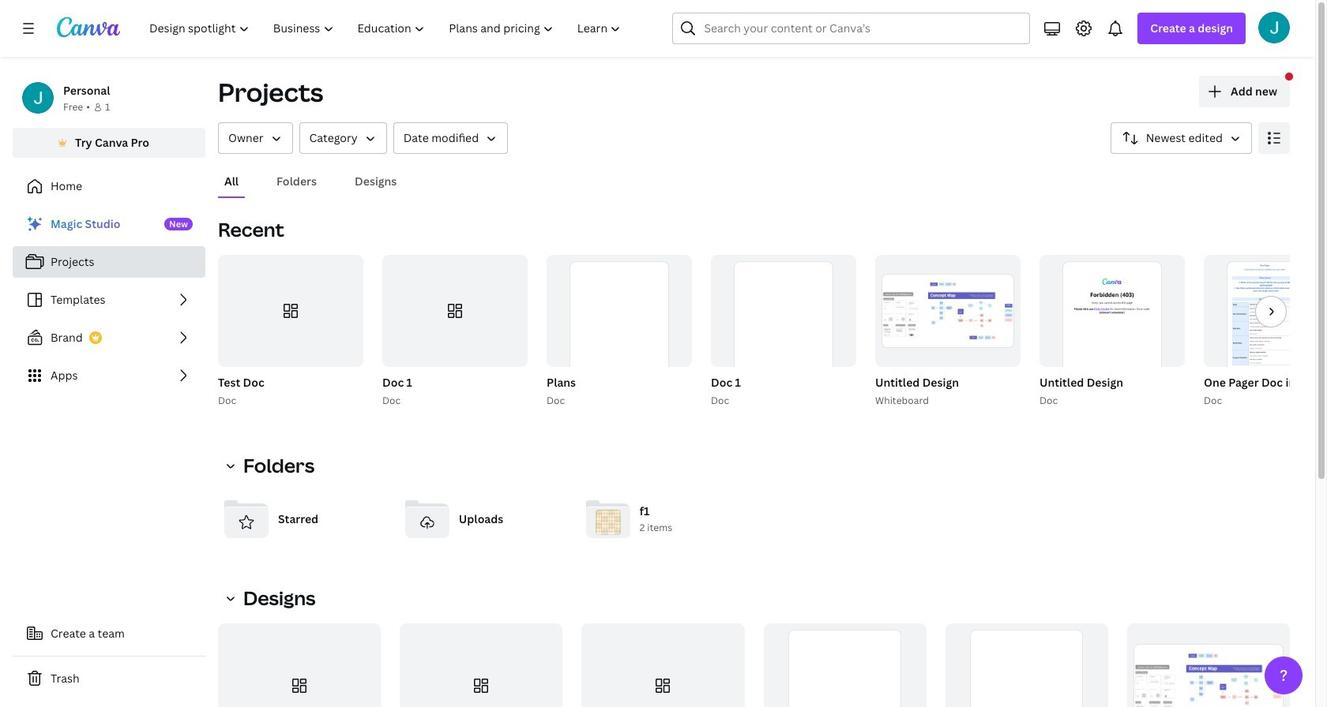 Task type: locate. For each thing, give the bounding box(es) containing it.
list
[[13, 209, 205, 392]]

group
[[215, 255, 363, 409], [218, 255, 363, 367], [379, 255, 528, 409], [382, 255, 528, 367], [544, 255, 692, 409], [547, 255, 692, 402], [708, 255, 856, 409], [711, 255, 856, 402], [872, 255, 1021, 409], [875, 255, 1021, 367], [1037, 255, 1185, 409], [1040, 255, 1185, 402], [1201, 255, 1327, 409], [1204, 255, 1327, 402], [218, 624, 381, 708], [400, 624, 563, 708], [945, 624, 1108, 708], [1127, 624, 1290, 708]]

Search search field
[[704, 13, 999, 43]]

None search field
[[673, 13, 1031, 44]]

john smith image
[[1259, 12, 1290, 43]]



Task type: vqa. For each thing, say whether or not it's contained in the screenshot.
Sort by button
yes



Task type: describe. For each thing, give the bounding box(es) containing it.
Sort by button
[[1111, 122, 1252, 154]]

top level navigation element
[[139, 13, 635, 44]]

Owner button
[[218, 122, 293, 154]]

Category button
[[299, 122, 387, 154]]

Date modified button
[[393, 122, 508, 154]]



